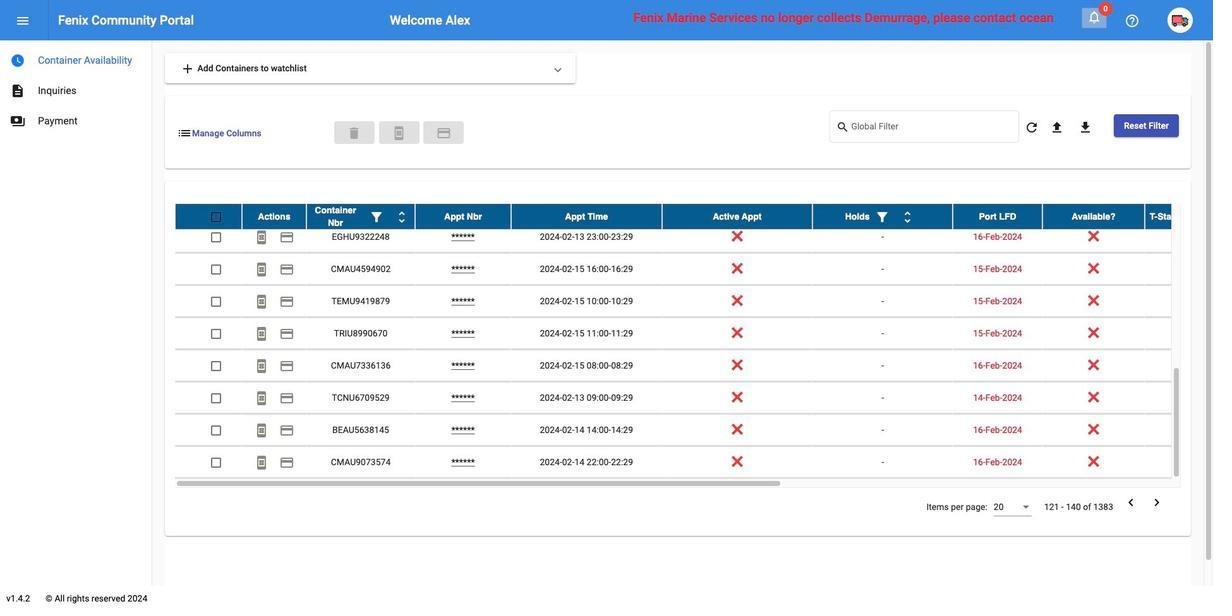 Task type: describe. For each thing, give the bounding box(es) containing it.
6 column header from the left
[[813, 204, 953, 229]]

8 column header from the left
[[1043, 204, 1145, 229]]

10 row from the top
[[175, 447, 1213, 479]]

1 cell from the top
[[1145, 189, 1213, 221]]

9 column header from the left
[[1145, 204, 1213, 229]]

6 cell from the top
[[1145, 350, 1213, 382]]

Global Watchlist Filter field
[[852, 124, 1013, 134]]

delete image
[[347, 126, 362, 141]]

9 cell from the top
[[1145, 447, 1213, 478]]

4 cell from the top
[[1145, 286, 1213, 317]]

5 column header from the left
[[662, 204, 813, 229]]

2 row from the top
[[175, 204, 1213, 230]]



Task type: locate. For each thing, give the bounding box(es) containing it.
8 row from the top
[[175, 382, 1213, 415]]

no color image
[[1125, 13, 1140, 29], [180, 61, 195, 77], [10, 83, 25, 99], [1024, 120, 1040, 135], [1050, 120, 1065, 135], [1078, 120, 1093, 135], [436, 126, 452, 141], [254, 198, 269, 213], [279, 198, 294, 213], [369, 210, 384, 225], [875, 210, 890, 225], [254, 230, 269, 245], [279, 230, 294, 245], [279, 359, 294, 374], [279, 391, 294, 407], [254, 424, 269, 439], [279, 424, 294, 439], [279, 456, 294, 471], [1124, 495, 1139, 511], [1150, 495, 1165, 511]]

4 row from the top
[[175, 253, 1213, 286]]

row
[[175, 189, 1213, 221], [175, 204, 1213, 230], [175, 221, 1213, 253], [175, 253, 1213, 286], [175, 286, 1213, 318], [175, 318, 1213, 350], [175, 350, 1213, 382], [175, 382, 1213, 415], [175, 415, 1213, 447], [175, 447, 1213, 479]]

1 row from the top
[[175, 189, 1213, 221]]

7 column header from the left
[[953, 204, 1043, 229]]

6 row from the top
[[175, 318, 1213, 350]]

9 row from the top
[[175, 415, 1213, 447]]

2 cell from the top
[[1145, 221, 1213, 253]]

no color image
[[1087, 9, 1102, 25], [15, 13, 30, 29], [10, 53, 25, 68], [10, 114, 25, 129], [836, 120, 852, 135], [177, 126, 192, 141], [392, 126, 407, 141], [394, 210, 409, 225], [900, 210, 915, 225], [254, 262, 269, 278], [279, 262, 294, 278], [254, 295, 269, 310], [279, 295, 294, 310], [254, 327, 269, 342], [279, 327, 294, 342], [254, 359, 269, 374], [254, 391, 269, 407], [254, 456, 269, 471]]

1 column header from the left
[[242, 204, 306, 229]]

navigation
[[0, 40, 152, 136]]

5 row from the top
[[175, 286, 1213, 318]]

3 row from the top
[[175, 221, 1213, 253]]

grid
[[175, 189, 1213, 489]]

2 column header from the left
[[306, 204, 415, 229]]

column header
[[242, 204, 306, 229], [306, 204, 415, 229], [415, 204, 511, 229], [511, 204, 662, 229], [662, 204, 813, 229], [813, 204, 953, 229], [953, 204, 1043, 229], [1043, 204, 1145, 229], [1145, 204, 1213, 229]]

3 cell from the top
[[1145, 253, 1213, 285]]

5 cell from the top
[[1145, 318, 1213, 350]]

4 column header from the left
[[511, 204, 662, 229]]

7 row from the top
[[175, 350, 1213, 382]]

7 cell from the top
[[1145, 382, 1213, 414]]

8 cell from the top
[[1145, 415, 1213, 446]]

3 column header from the left
[[415, 204, 511, 229]]

cell
[[1145, 189, 1213, 221], [1145, 221, 1213, 253], [1145, 253, 1213, 285], [1145, 286, 1213, 317], [1145, 318, 1213, 350], [1145, 350, 1213, 382], [1145, 382, 1213, 414], [1145, 415, 1213, 446], [1145, 447, 1213, 478]]



Task type: vqa. For each thing, say whether or not it's contained in the screenshot.
Payment
no



